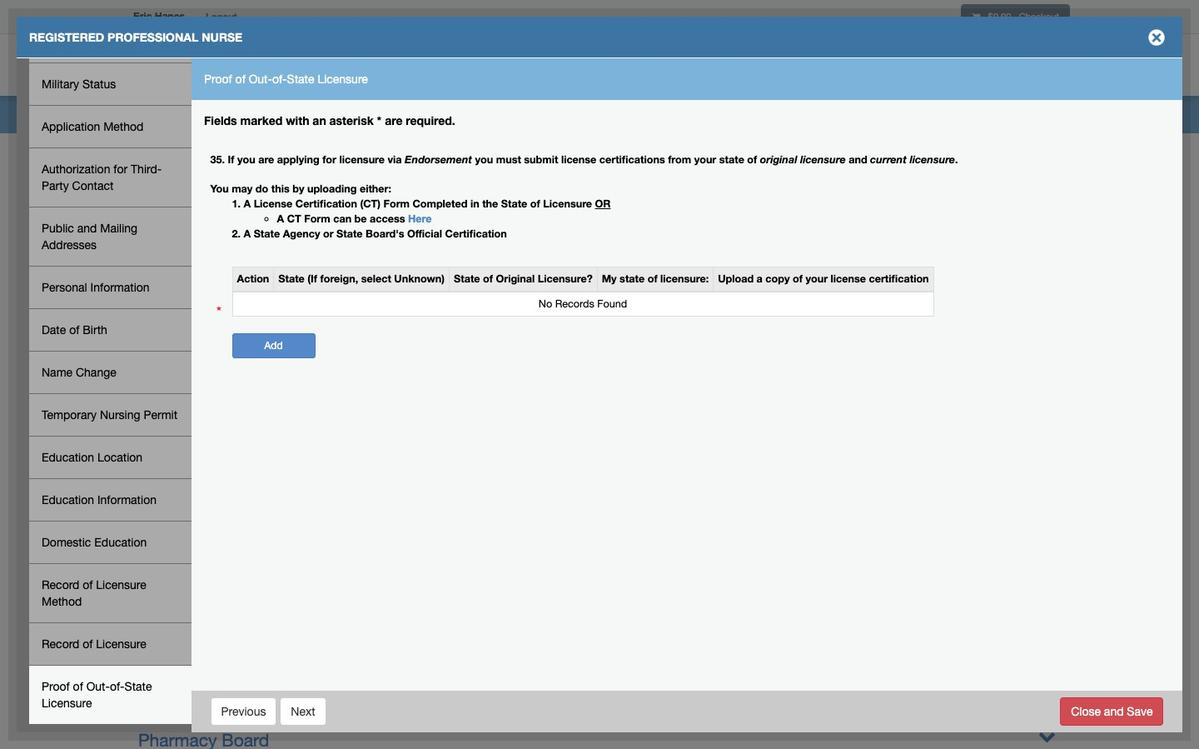 Task type: describe. For each thing, give the bounding box(es) containing it.
current
[[871, 153, 907, 165]]

education location
[[42, 451, 143, 464]]

uploading
[[307, 183, 357, 195]]

name
[[42, 366, 73, 379]]

public and mailing addresses
[[42, 222, 138, 252]]

cosmetology,
[[199, 298, 307, 318]]

collection
[[138, 271, 217, 291]]

personal information
[[42, 281, 150, 294]]

0 vertical spatial out-
[[249, 72, 272, 86]]

select
[[361, 273, 392, 285]]

addresses
[[42, 238, 97, 252]]

detective, security, fingerprint & alarm contractor board link
[[138, 353, 585, 373]]

by
[[293, 183, 304, 195]]

1 vertical spatial proof of out-of-state licensure
[[42, 680, 152, 710]]

barber, cosmetology, esthetics & nail technology board link
[[138, 298, 580, 318]]

account
[[889, 61, 938, 72]]

licensure inside proof of out-of-state licensure
[[42, 697, 92, 710]]

name change
[[42, 366, 116, 379]]

0 vertical spatial *
[[377, 113, 382, 127]]

record for record of licensure
[[42, 637, 79, 651]]

state up occupational on the left bottom of page
[[125, 680, 152, 693]]

4 start link from the top
[[130, 637, 155, 650]]

1 medical from the top
[[138, 436, 200, 456]]

(if
[[308, 273, 317, 285]]

state right the
[[501, 198, 528, 210]]

state (if foreign, select unknown)
[[279, 273, 445, 285]]

access
[[370, 213, 405, 225]]

surgeon
[[357, 436, 423, 456]]

the
[[483, 198, 499, 210]]

start for 3rd start link from the bottom
[[130, 611, 155, 624]]

accounting board architecture board collection agency board barber, cosmetology, esthetics & nail technology board dental board detective, security, fingerprint & alarm contractor board limited liability company massage therapy board medical board (physician & surgeon & chiropractor) medical corporation
[[138, 216, 585, 483]]

2 you from the left
[[475, 153, 493, 165]]

licensure?
[[538, 273, 593, 285]]

instructions
[[103, 35, 164, 48]]

record of licensure
[[42, 637, 146, 651]]

fields marked with an asterisk * are required.
[[204, 113, 456, 127]]

1 licensure from the left
[[339, 153, 385, 165]]

0 vertical spatial a
[[244, 198, 251, 210]]

may
[[232, 183, 253, 195]]

location
[[97, 451, 143, 464]]

asterisk
[[330, 113, 374, 127]]

my account
[[872, 61, 938, 72]]

home link
[[802, 37, 858, 96]]

home
[[815, 61, 845, 72]]

(rn,
[[256, 491, 290, 511]]

application method
[[42, 120, 144, 133]]

2 start link from the top
[[130, 585, 155, 598]]

0 horizontal spatial state
[[620, 273, 645, 285]]

medical corporation link
[[138, 463, 298, 483]]

security,
[[222, 353, 289, 373]]

1 vertical spatial nursing
[[138, 491, 199, 511]]

if
[[228, 153, 234, 165]]

state down license
[[254, 228, 280, 240]]

status
[[82, 77, 116, 91]]

35. if you are applying for licensure via endorsement you must submit license certifications from your state of original licensure and current licensure .
[[210, 153, 959, 165]]

temporary nursing permit
[[42, 408, 178, 422]]

date of birth
[[42, 323, 107, 337]]

agency inside accounting board architecture board collection agency board barber, cosmetology, esthetics & nail technology board dental board detective, security, fingerprint & alarm contractor board limited liability company massage therapy board medical board (physician & surgeon & chiropractor) medical corporation
[[222, 271, 280, 291]]

this
[[271, 183, 290, 195]]

information for personal information
[[90, 281, 150, 294]]

0 vertical spatial are
[[385, 113, 403, 127]]

1 horizontal spatial proof of out-of-state licensure
[[204, 72, 368, 86]]

1 vertical spatial are
[[258, 153, 274, 165]]

1 vertical spatial therapy
[[247, 702, 311, 722]]

method inside record of licensure method
[[42, 595, 82, 608]]

can
[[333, 213, 352, 225]]

2 application from the top
[[42, 120, 100, 133]]

licensure up asterisk
[[318, 72, 368, 86]]

education for education information
[[42, 493, 94, 507]]

either:
[[360, 183, 392, 195]]

online
[[964, 61, 1000, 72]]

accounting board link
[[138, 216, 279, 236]]

nursing board (rn, lpn & apn) link
[[138, 491, 389, 511]]

permit
[[144, 408, 178, 422]]

1 vertical spatial a
[[277, 213, 284, 225]]

marked
[[240, 113, 283, 127]]

public
[[42, 222, 74, 235]]

$0.00 checkout
[[986, 11, 1060, 22]]

(ct)
[[360, 198, 381, 210]]

contractor
[[449, 353, 533, 373]]

occupational therapy board link
[[138, 700, 1056, 722]]

certifications
[[600, 153, 665, 165]]

start for 1st start link from the top of the page
[[130, 559, 155, 572]]

chevron down image
[[1039, 727, 1056, 745]]

or
[[323, 228, 334, 240]]

licensure inside record of licensure method
[[96, 578, 146, 592]]

hanes
[[155, 10, 185, 22]]

registered professional nurse
[[29, 30, 243, 44]]

0 vertical spatial nursing
[[100, 408, 140, 422]]

endorsement
[[405, 153, 472, 165]]

checkout
[[1020, 11, 1060, 22]]

eric
[[133, 10, 152, 22]]

$0.00
[[989, 11, 1012, 22]]

.
[[956, 153, 959, 165]]

my account link
[[858, 37, 951, 96]]

of- inside proof of out-of-state licensure
[[110, 680, 125, 693]]

1 horizontal spatial certification
[[445, 228, 507, 240]]

2 medical from the top
[[138, 463, 200, 483]]

board's
[[366, 228, 405, 240]]

state up with
[[287, 72, 315, 86]]

start for first start link from the bottom
[[130, 662, 155, 676]]

registered
[[42, 18, 98, 32]]

close window image
[[1144, 24, 1171, 51]]

authorization
[[42, 162, 110, 176]]

1 horizontal spatial method
[[103, 120, 144, 133]]

& right lpn at left
[[333, 491, 344, 511]]

for inside authorization for third- party contact
[[114, 162, 128, 176]]

0 vertical spatial license
[[561, 153, 597, 165]]

unknown)
[[394, 273, 445, 285]]

1 horizontal spatial license
[[831, 273, 867, 285]]

3 start link from the top
[[130, 611, 155, 624]]

3 licensure from the left
[[910, 153, 956, 165]]

limited liability company link
[[138, 381, 341, 401]]

from
[[668, 153, 692, 165]]

my for my account
[[872, 61, 887, 72]]

1 vertical spatial *
[[217, 304, 222, 320]]

domestic education
[[42, 536, 147, 549]]

fingerprint
[[294, 353, 378, 373]]

1 vertical spatial out-
[[86, 680, 110, 693]]



Task type: locate. For each thing, give the bounding box(es) containing it.
1 you from the left
[[237, 153, 256, 165]]

certification down uploading
[[296, 198, 357, 210]]

registered
[[29, 30, 104, 44]]

* right asterisk
[[377, 113, 382, 127]]

agency inside the you may do this by uploading either: a license certification (ct) form completed in the state of licensure or a ct form can be access here a state agency or state board's official certification
[[283, 228, 320, 240]]

form
[[384, 198, 410, 210], [304, 213, 331, 225]]

0 vertical spatial education
[[42, 451, 94, 464]]

0 horizontal spatial you
[[237, 153, 256, 165]]

& right surgeon
[[428, 436, 439, 456]]

1 vertical spatial information
[[97, 493, 157, 507]]

1 horizontal spatial you
[[475, 153, 493, 165]]

35.
[[210, 153, 225, 165]]

state left (if
[[279, 273, 305, 285]]

1 horizontal spatial agency
[[283, 228, 320, 240]]

2 record from the top
[[42, 637, 79, 651]]

a up architecture board "link"
[[244, 228, 251, 240]]

1 vertical spatial and
[[77, 222, 97, 235]]

1 horizontal spatial proof
[[204, 72, 232, 86]]

application down registered
[[42, 35, 100, 48]]

you may do this by uploading either: a license certification (ct) form completed in the state of licensure or a ct form can be access here a state agency or state board's official certification
[[210, 183, 611, 240]]

my for my state of licensure:
[[602, 273, 617, 285]]

of inside record of licensure method
[[83, 578, 93, 592]]

nursing left permit
[[100, 408, 140, 422]]

action
[[237, 273, 269, 285]]

your right copy
[[806, 273, 828, 285]]

domestic
[[42, 536, 91, 549]]

your right the from
[[695, 153, 717, 165]]

1 vertical spatial state
[[620, 273, 645, 285]]

start for fourth start link from the bottom
[[130, 585, 155, 598]]

are left required.
[[385, 113, 403, 127]]

proof of out-of-state licensure up with
[[204, 72, 368, 86]]

liability
[[201, 381, 260, 401]]

contact
[[72, 179, 114, 192]]

and inside public and mailing addresses
[[77, 222, 97, 235]]

you
[[237, 153, 256, 165], [475, 153, 493, 165]]

1 horizontal spatial for
[[323, 153, 337, 165]]

original
[[496, 273, 535, 285]]

agency up cosmetology,
[[222, 271, 280, 291]]

information
[[90, 281, 150, 294], [97, 493, 157, 507]]

1 vertical spatial certification
[[445, 228, 507, 240]]

0 horizontal spatial licensure
[[339, 153, 385, 165]]

1 horizontal spatial my
[[872, 61, 887, 72]]

upload
[[718, 273, 754, 285]]

applying
[[277, 153, 320, 165]]

1 horizontal spatial out-
[[249, 72, 272, 86]]

license
[[254, 198, 293, 210]]

1 vertical spatial record
[[42, 637, 79, 651]]

2 licensure from the left
[[801, 153, 846, 165]]

0 horizontal spatial form
[[304, 213, 331, 225]]

be
[[355, 213, 367, 225]]

& left the 'alarm'
[[383, 353, 394, 373]]

licensure left via
[[339, 153, 385, 165]]

licensure right original
[[801, 153, 846, 165]]

1 vertical spatial form
[[304, 213, 331, 225]]

via
[[388, 153, 402, 165]]

out-
[[249, 72, 272, 86], [86, 680, 110, 693]]

form up access
[[384, 198, 410, 210]]

education up domestic
[[42, 493, 94, 507]]

a
[[757, 273, 763, 285]]

proof inside proof of out-of-state licensure
[[42, 680, 70, 693]]

military
[[42, 77, 79, 91]]

(physician
[[257, 436, 336, 456]]

completed
[[413, 198, 468, 210]]

5 start from the top
[[130, 662, 155, 676]]

no
[[539, 298, 553, 310]]

education down temporary
[[42, 451, 94, 464]]

0 horizontal spatial proof
[[42, 680, 70, 693]]

0 horizontal spatial certification
[[296, 198, 357, 210]]

copy
[[766, 273, 790, 285]]

proof down record of licensure
[[42, 680, 70, 693]]

2 horizontal spatial licensure
[[910, 153, 956, 165]]

authorization for third- party contact
[[42, 162, 162, 192]]

0 vertical spatial information
[[90, 281, 150, 294]]

license left certification
[[831, 273, 867, 285]]

licensure down domestic education
[[96, 578, 146, 592]]

0 horizontal spatial for
[[114, 162, 128, 176]]

you right 'if'
[[237, 153, 256, 165]]

1 vertical spatial my
[[602, 273, 617, 285]]

education for education location
[[42, 451, 94, 464]]

foreign,
[[320, 273, 358, 285]]

record down record of licensure method
[[42, 637, 79, 651]]

2 vertical spatial education
[[94, 536, 147, 549]]

a left ct
[[277, 213, 284, 225]]

0 vertical spatial proof
[[204, 72, 232, 86]]

of-
[[272, 72, 287, 86], [110, 680, 125, 693]]

dental board link
[[138, 326, 241, 346]]

2 vertical spatial a
[[244, 228, 251, 240]]

4 start from the top
[[130, 637, 155, 650]]

and left current
[[849, 153, 868, 165]]

1 horizontal spatial your
[[806, 273, 828, 285]]

certification down the in
[[445, 228, 507, 240]]

1 horizontal spatial are
[[385, 113, 403, 127]]

form up or
[[304, 213, 331, 225]]

dental
[[138, 326, 189, 346]]

services
[[1003, 61, 1050, 72]]

agency
[[283, 228, 320, 240], [222, 271, 280, 291]]

official
[[407, 228, 442, 240]]

0 horizontal spatial my
[[602, 273, 617, 285]]

0 horizontal spatial are
[[258, 153, 274, 165]]

personal
[[42, 281, 87, 294]]

state up technology
[[454, 273, 480, 285]]

method up record of licensure
[[42, 595, 82, 608]]

1 record from the top
[[42, 578, 79, 592]]

1 start link from the top
[[130, 559, 155, 572]]

& left the nail
[[388, 298, 399, 318]]

upload a copy of your license certification
[[718, 273, 929, 285]]

3 start from the top
[[130, 611, 155, 624]]

& left surgeon
[[341, 436, 352, 456]]

original
[[761, 153, 798, 165]]

massage therapy board link
[[138, 408, 330, 428]]

therapy inside accounting board architecture board collection agency board barber, cosmetology, esthetics & nail technology board dental board detective, security, fingerprint & alarm contractor board limited liability company massage therapy board medical board (physician & surgeon & chiropractor) medical corporation
[[214, 408, 278, 428]]

date
[[42, 323, 66, 337]]

5 start link from the top
[[130, 662, 155, 676]]

for up uploading
[[323, 153, 337, 165]]

0 horizontal spatial and
[[77, 222, 97, 235]]

information up birth
[[90, 281, 150, 294]]

illinois department of financial and professional regulation image
[[125, 37, 505, 91]]

method
[[103, 120, 144, 133], [42, 595, 82, 608]]

record of licensure method
[[42, 578, 146, 608]]

1 vertical spatial proof
[[42, 680, 70, 693]]

education information
[[42, 493, 157, 507]]

for
[[323, 153, 337, 165], [114, 162, 128, 176]]

1 application from the top
[[42, 35, 100, 48]]

licensure right current
[[910, 153, 956, 165]]

1 vertical spatial medical
[[138, 463, 200, 483]]

therapy
[[214, 408, 278, 428], [247, 702, 311, 722]]

state
[[287, 72, 315, 86], [501, 198, 528, 210], [254, 228, 280, 240], [337, 228, 363, 240], [279, 273, 305, 285], [454, 273, 480, 285], [125, 680, 152, 693]]

2 start from the top
[[130, 585, 155, 598]]

registered nurse(rn) application instructions
[[42, 18, 164, 48]]

method up third-
[[103, 120, 144, 133]]

0 vertical spatial proof of out-of-state licensure
[[204, 72, 368, 86]]

for left third-
[[114, 162, 128, 176]]

0 horizontal spatial method
[[42, 595, 82, 608]]

1 vertical spatial of-
[[110, 680, 125, 693]]

1 horizontal spatial *
[[377, 113, 382, 127]]

0 vertical spatial record
[[42, 578, 79, 592]]

state
[[720, 153, 745, 165], [620, 273, 645, 285]]

of- down record of licensure
[[110, 680, 125, 693]]

license right submit
[[561, 153, 597, 165]]

1 horizontal spatial state
[[720, 153, 745, 165]]

0 horizontal spatial agency
[[222, 271, 280, 291]]

proof up "fields"
[[204, 72, 232, 86]]

medical
[[138, 436, 200, 456], [138, 463, 200, 483]]

your
[[695, 153, 717, 165], [806, 273, 828, 285]]

state left original
[[720, 153, 745, 165]]

detective,
[[138, 353, 217, 373]]

architecture
[[138, 243, 233, 263]]

start for fourth start link
[[130, 637, 155, 650]]

0 horizontal spatial out-
[[86, 680, 110, 693]]

record for record of licensure method
[[42, 578, 79, 592]]

an
[[313, 113, 326, 127]]

nursing down medical corporation link
[[138, 491, 199, 511]]

1 vertical spatial license
[[831, 273, 867, 285]]

0 horizontal spatial of-
[[110, 680, 125, 693]]

state up found
[[620, 273, 645, 285]]

1 vertical spatial your
[[806, 273, 828, 285]]

third-
[[131, 162, 162, 176]]

information down the location
[[97, 493, 157, 507]]

record down domestic
[[42, 578, 79, 592]]

1 horizontal spatial of-
[[272, 72, 287, 86]]

here link
[[408, 213, 432, 225]]

change
[[76, 366, 116, 379]]

0 vertical spatial form
[[384, 198, 410, 210]]

found
[[598, 298, 628, 310]]

online services link
[[951, 37, 1075, 96]]

nursing
[[100, 408, 140, 422], [138, 491, 199, 511]]

0 vertical spatial agency
[[283, 228, 320, 240]]

are up do
[[258, 153, 274, 165]]

licensure left or at the top of the page
[[543, 198, 592, 210]]

and up addresses at the left top of the page
[[77, 222, 97, 235]]

my state of licensure:
[[602, 273, 709, 285]]

information for education information
[[97, 493, 157, 507]]

1 vertical spatial application
[[42, 120, 100, 133]]

education down education information
[[94, 536, 147, 549]]

out- up 'marked'
[[249, 72, 272, 86]]

my up found
[[602, 273, 617, 285]]

0 vertical spatial therapy
[[214, 408, 278, 428]]

of
[[235, 72, 246, 86], [748, 153, 758, 165], [531, 198, 541, 210], [483, 273, 493, 285], [648, 273, 658, 285], [793, 273, 803, 285], [69, 323, 79, 337], [83, 578, 93, 592], [83, 637, 93, 651], [73, 680, 83, 693]]

1 horizontal spatial licensure
[[801, 153, 846, 165]]

do
[[256, 183, 269, 195]]

1 vertical spatial education
[[42, 493, 94, 507]]

None button
[[210, 697, 277, 725], [280, 697, 326, 725], [1061, 697, 1164, 725], [210, 697, 277, 725], [280, 697, 326, 725], [1061, 697, 1164, 725]]

licensure down record of licensure
[[42, 697, 92, 710]]

0 vertical spatial of-
[[272, 72, 287, 86]]

licensure down record of licensure method
[[96, 637, 146, 651]]

required.
[[406, 113, 456, 127]]

record inside record of licensure method
[[42, 578, 79, 592]]

0 horizontal spatial proof of out-of-state licensure
[[42, 680, 152, 710]]

submit
[[524, 153, 559, 165]]

0 vertical spatial my
[[872, 61, 887, 72]]

shopping cart image
[[972, 12, 981, 22]]

nail
[[404, 298, 434, 318]]

nurse
[[202, 30, 243, 44]]

proof of out-of-state licensure down record of licensure
[[42, 680, 152, 710]]

0 horizontal spatial license
[[561, 153, 597, 165]]

technology
[[439, 298, 528, 318]]

here
[[408, 213, 432, 225]]

massage
[[138, 408, 209, 428]]

you left must
[[475, 153, 493, 165]]

0 vertical spatial medical
[[138, 436, 200, 456]]

0 horizontal spatial *
[[217, 304, 222, 320]]

licensure inside the you may do this by uploading either: a license certification (ct) form completed in the state of licensure or a ct form can be access here a state agency or state board's official certification
[[543, 198, 592, 210]]

0 vertical spatial certification
[[296, 198, 357, 210]]

logout
[[206, 11, 237, 22]]

application up authorization
[[42, 120, 100, 133]]

chevron down image
[[1039, 700, 1056, 717]]

0 vertical spatial state
[[720, 153, 745, 165]]

0 vertical spatial your
[[695, 153, 717, 165]]

chiropractor)
[[443, 436, 546, 456]]

0 vertical spatial method
[[103, 120, 144, 133]]

application inside registered nurse(rn) application instructions
[[42, 35, 100, 48]]

you
[[210, 183, 229, 195]]

esthetics
[[312, 298, 383, 318]]

agency down ct
[[283, 228, 320, 240]]

my left account
[[872, 61, 887, 72]]

0 horizontal spatial your
[[695, 153, 717, 165]]

1 horizontal spatial and
[[849, 153, 868, 165]]

logout link
[[193, 0, 250, 33]]

* down collection agency board link on the left top of the page
[[217, 304, 222, 320]]

&
[[388, 298, 399, 318], [383, 353, 394, 373], [341, 436, 352, 456], [428, 436, 439, 456], [333, 491, 344, 511]]

barber,
[[138, 298, 194, 318]]

0 vertical spatial and
[[849, 153, 868, 165]]

application
[[42, 35, 100, 48], [42, 120, 100, 133]]

collection agency board link
[[138, 271, 332, 291]]

1 start from the top
[[130, 559, 155, 572]]

certification
[[869, 273, 929, 285]]

education
[[42, 451, 94, 464], [42, 493, 94, 507], [94, 536, 147, 549]]

1 horizontal spatial form
[[384, 198, 410, 210]]

out- down record of licensure
[[86, 680, 110, 693]]

0 vertical spatial application
[[42, 35, 100, 48]]

1 vertical spatial agency
[[222, 271, 280, 291]]

in
[[471, 198, 480, 210]]

a down may at left
[[244, 198, 251, 210]]

of inside the you may do this by uploading either: a license certification (ct) form completed in the state of licensure or a ct form can be access here a state agency or state board's official certification
[[531, 198, 541, 210]]

board
[[232, 216, 279, 236], [237, 243, 285, 263], [285, 271, 332, 291], [533, 298, 580, 318], [193, 326, 241, 346], [538, 353, 585, 373], [283, 408, 330, 428], [205, 436, 252, 456], [204, 491, 251, 511], [316, 702, 363, 722]]

1 vertical spatial method
[[42, 595, 82, 608]]

corporation
[[205, 463, 298, 483]]

proof of out-of-state licensure
[[204, 72, 368, 86], [42, 680, 152, 710]]

of- up with
[[272, 72, 287, 86]]

state down can
[[337, 228, 363, 240]]



